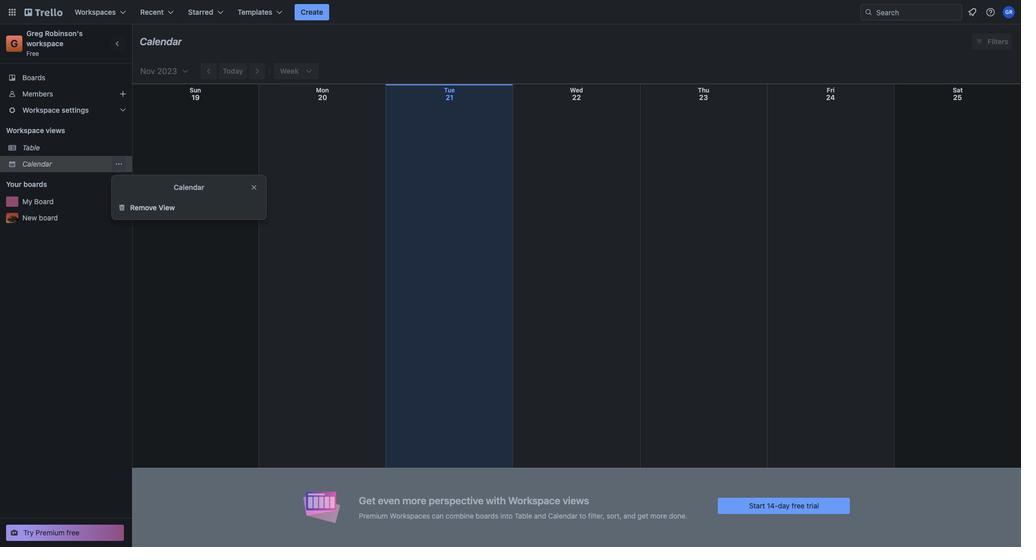 Task type: vqa. For each thing, say whether or not it's contained in the screenshot.
2nd Click to unstar this board. It will be removed from your starred list. icon from the top of the page
no



Task type: locate. For each thing, give the bounding box(es) containing it.
more right the get
[[651, 512, 668, 520]]

0 vertical spatial more
[[403, 495, 427, 507]]

members
[[22, 89, 53, 98]]

calendar inside "link"
[[22, 160, 52, 168]]

and left the get
[[624, 512, 636, 520]]

greg robinson (gregrobinson96) image
[[1004, 6, 1016, 18]]

1 horizontal spatial table
[[515, 512, 533, 520]]

and right into
[[535, 512, 547, 520]]

1 horizontal spatial boards
[[476, 512, 499, 520]]

starred
[[188, 8, 213, 16]]

2 vertical spatial workspace
[[509, 495, 561, 507]]

can
[[432, 512, 444, 520]]

1 vertical spatial free
[[67, 529, 80, 537]]

boards inside "get even more perspective with workspace views premium workspaces can combine boards into table and calendar to filter, sort, and get more done."
[[476, 512, 499, 520]]

table inside table link
[[22, 143, 40, 152]]

into
[[501, 512, 513, 520]]

0 horizontal spatial workspaces
[[75, 8, 116, 16]]

0 vertical spatial table
[[22, 143, 40, 152]]

1 horizontal spatial and
[[624, 512, 636, 520]]

0 horizontal spatial premium
[[36, 529, 65, 537]]

1 vertical spatial views
[[563, 495, 590, 507]]

calendar up 'your boards'
[[22, 160, 52, 168]]

calendar link
[[22, 159, 112, 169]]

view
[[159, 203, 175, 212]]

table down workspace views
[[22, 143, 40, 152]]

0 horizontal spatial and
[[535, 512, 547, 520]]

workspace inside "get even more perspective with workspace views premium workspaces can combine boards into table and calendar to filter, sort, and get more done."
[[509, 495, 561, 507]]

try premium free button
[[6, 525, 124, 541]]

2023
[[157, 67, 177, 76]]

new
[[22, 214, 37, 222]]

0 vertical spatial premium
[[359, 512, 388, 520]]

close popover image
[[250, 184, 258, 192]]

premium right try
[[36, 529, 65, 537]]

more right even
[[403, 495, 427, 507]]

workspace for workspace views
[[6, 126, 44, 135]]

0 horizontal spatial more
[[403, 495, 427, 507]]

1 vertical spatial workspaces
[[390, 512, 430, 520]]

calendar
[[140, 36, 182, 47], [22, 160, 52, 168], [174, 183, 204, 192], [549, 512, 578, 520]]

1 vertical spatial table
[[515, 512, 533, 520]]

23
[[700, 93, 709, 102]]

2 and from the left
[[624, 512, 636, 520]]

free right try
[[67, 529, 80, 537]]

free right the day
[[792, 502, 805, 510]]

table right into
[[515, 512, 533, 520]]

workspace down members
[[22, 106, 60, 114]]

premium inside button
[[36, 529, 65, 537]]

0 vertical spatial workspaces
[[75, 8, 116, 16]]

robinson's
[[45, 29, 83, 38]]

boards up my board
[[23, 180, 47, 189]]

workspace for workspace settings
[[22, 106, 60, 114]]

premium
[[359, 512, 388, 520], [36, 529, 65, 537]]

menu
[[112, 157, 126, 171]]

1 vertical spatial more
[[651, 512, 668, 520]]

g link
[[6, 36, 22, 52]]

1 horizontal spatial more
[[651, 512, 668, 520]]

boards down "with"
[[476, 512, 499, 520]]

premium down get
[[359, 512, 388, 520]]

1 vertical spatial boards
[[476, 512, 499, 520]]

workspaces
[[75, 8, 116, 16], [390, 512, 430, 520]]

calendar left to
[[549, 512, 578, 520]]

workspace inside dropdown button
[[22, 106, 60, 114]]

0 horizontal spatial table
[[22, 143, 40, 152]]

boards
[[23, 180, 47, 189], [476, 512, 499, 520]]

filters
[[988, 37, 1009, 46]]

create button
[[295, 4, 330, 20]]

1 horizontal spatial views
[[563, 495, 590, 507]]

workspace
[[22, 106, 60, 114], [6, 126, 44, 135], [509, 495, 561, 507]]

workspace down workspace settings
[[6, 126, 44, 135]]

start 14-day free trial link
[[719, 498, 851, 514]]

workspaces down even
[[390, 512, 430, 520]]

0 vertical spatial boards
[[23, 180, 47, 189]]

1 horizontal spatial workspaces
[[390, 512, 430, 520]]

open information menu image
[[986, 7, 996, 17]]

14-
[[768, 502, 779, 510]]

1 and from the left
[[535, 512, 547, 520]]

more
[[403, 495, 427, 507], [651, 512, 668, 520]]

workspace up into
[[509, 495, 561, 507]]

fri
[[827, 86, 835, 94]]

0 horizontal spatial views
[[46, 126, 65, 135]]

1 vertical spatial workspace
[[6, 126, 44, 135]]

0 vertical spatial workspace
[[22, 106, 60, 114]]

views
[[46, 126, 65, 135], [563, 495, 590, 507]]

get even more perspective with workspace views premium workspaces can combine boards into table and calendar to filter, sort, and get more done.
[[359, 495, 688, 520]]

0 horizontal spatial free
[[67, 529, 80, 537]]

views inside "get even more perspective with workspace views premium workspaces can combine boards into table and calendar to filter, sort, and get more done."
[[563, 495, 590, 507]]

wed
[[570, 86, 584, 94]]

my board button
[[22, 197, 114, 207]]

and
[[535, 512, 547, 520], [624, 512, 636, 520]]

templates button
[[232, 4, 289, 20]]

done.
[[670, 512, 688, 520]]

boards link
[[0, 70, 132, 86]]

free
[[792, 502, 805, 510], [67, 529, 80, 537]]

members link
[[0, 86, 132, 102]]

1 horizontal spatial free
[[792, 502, 805, 510]]

table
[[22, 143, 40, 152], [515, 512, 533, 520]]

filter,
[[589, 512, 605, 520]]

g
[[11, 38, 18, 49]]

templates
[[238, 8, 273, 16]]

your boards
[[6, 180, 47, 189]]

1 horizontal spatial premium
[[359, 512, 388, 520]]

boards
[[22, 73, 45, 82]]

workspace views
[[6, 126, 65, 135]]

start 14-day free trial
[[750, 502, 820, 510]]

views down workspace settings
[[46, 126, 65, 135]]

workspaces up robinson's
[[75, 8, 116, 16]]

nov 2023 button
[[136, 63, 189, 79]]

starred button
[[182, 4, 230, 20]]

views up to
[[563, 495, 590, 507]]

1 vertical spatial premium
[[36, 529, 65, 537]]

workspace settings button
[[0, 102, 132, 118]]

Search field
[[873, 5, 962, 20]]



Task type: describe. For each thing, give the bounding box(es) containing it.
back to home image
[[24, 4, 63, 20]]

new board link
[[22, 213, 126, 223]]

your boards with 2 items element
[[6, 178, 103, 191]]

premium inside "get even more perspective with workspace views premium workspaces can combine boards into table and calendar to filter, sort, and get more done."
[[359, 512, 388, 520]]

settings
[[62, 106, 89, 114]]

workspaces button
[[69, 4, 132, 20]]

to
[[580, 512, 587, 520]]

workspace navigation collapse icon image
[[111, 37, 125, 51]]

20
[[318, 93, 327, 102]]

sort,
[[607, 512, 622, 520]]

calendar down recent dropdown button
[[140, 36, 182, 47]]

start
[[750, 502, 766, 510]]

try premium free
[[23, 529, 80, 537]]

my
[[22, 197, 32, 206]]

trial
[[807, 502, 820, 510]]

19
[[192, 93, 200, 102]]

day
[[779, 502, 790, 510]]

workspace settings
[[22, 106, 89, 114]]

get
[[638, 512, 649, 520]]

workspace actions menu image
[[115, 160, 123, 168]]

your
[[6, 180, 22, 189]]

nov 2023
[[140, 67, 177, 76]]

week button
[[274, 63, 319, 79]]

today
[[223, 67, 243, 75]]

even
[[378, 495, 400, 507]]

combine
[[446, 512, 474, 520]]

sat
[[954, 86, 964, 94]]

22
[[573, 93, 581, 102]]

21
[[446, 93, 454, 102]]

calendar up remove view button
[[174, 183, 204, 192]]

create
[[301, 8, 323, 16]]

0 notifications image
[[967, 6, 979, 18]]

today button
[[219, 63, 247, 79]]

remove view button
[[112, 200, 266, 216]]

workspace
[[26, 39, 64, 48]]

sun
[[190, 86, 201, 94]]

free inside button
[[67, 529, 80, 537]]

24
[[827, 93, 836, 102]]

get
[[359, 495, 376, 507]]

tue
[[444, 86, 455, 94]]

greg robinson's workspace free
[[26, 29, 85, 57]]

board
[[39, 214, 58, 222]]

filters button
[[973, 34, 1012, 50]]

greg
[[26, 29, 43, 38]]

perspective
[[429, 495, 484, 507]]

0 horizontal spatial boards
[[23, 180, 47, 189]]

remove
[[130, 203, 157, 212]]

try
[[23, 529, 34, 537]]

workspaces inside popup button
[[75, 8, 116, 16]]

week
[[280, 67, 299, 75]]

0 vertical spatial views
[[46, 126, 65, 135]]

remove view
[[130, 203, 175, 212]]

primary element
[[0, 0, 1022, 24]]

0 vertical spatial free
[[792, 502, 805, 510]]

recent button
[[134, 4, 180, 20]]

calendar inside "get even more perspective with workspace views premium workspaces can combine boards into table and calendar to filter, sort, and get more done."
[[549, 512, 578, 520]]

mon
[[316, 86, 329, 94]]

search image
[[865, 8, 873, 16]]

new board
[[22, 214, 58, 222]]

recent
[[140, 8, 164, 16]]

table inside "get even more perspective with workspace views premium workspaces can combine boards into table and calendar to filter, sort, and get more done."
[[515, 512, 533, 520]]

nov
[[140, 67, 155, 76]]

with
[[486, 495, 506, 507]]

25
[[954, 93, 963, 102]]

free
[[26, 50, 39, 57]]

table link
[[22, 143, 126, 153]]

thu
[[698, 86, 710, 94]]

my board
[[22, 197, 54, 206]]

greg robinson's workspace link
[[26, 29, 85, 48]]

board
[[34, 197, 54, 206]]

starred icon image
[[118, 198, 126, 206]]

Calendar text field
[[140, 32, 182, 51]]

workspaces inside "get even more perspective with workspace views premium workspaces can combine boards into table and calendar to filter, sort, and get more done."
[[390, 512, 430, 520]]



